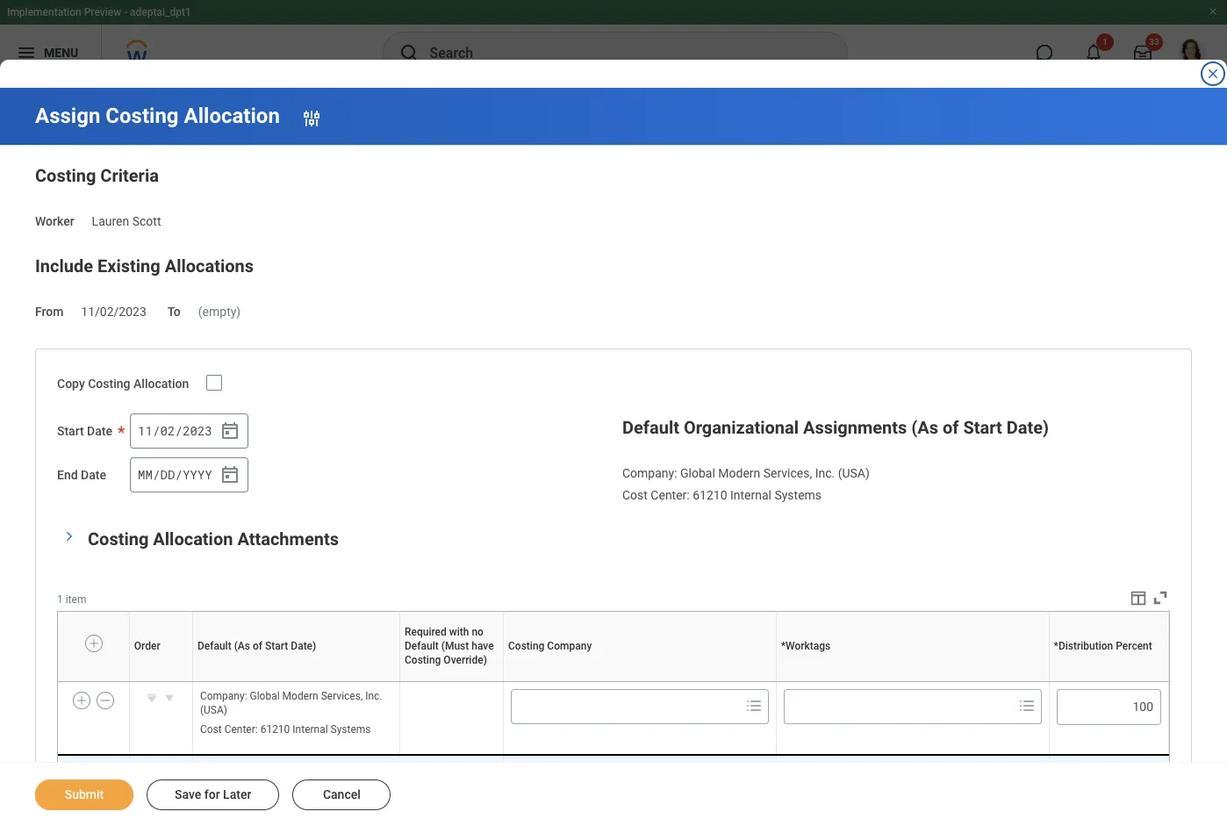 Task type: locate. For each thing, give the bounding box(es) containing it.
0 horizontal spatial with
[[404, 681, 406, 682]]

1
[[57, 594, 63, 606]]

inc.
[[816, 467, 836, 481], [366, 690, 383, 703]]

1 horizontal spatial (must
[[442, 641, 469, 653]]

calendar image
[[220, 465, 241, 486]]

company:
[[623, 467, 678, 481], [200, 690, 247, 703]]

internal down "company: global modern services, inc. (usa)"
[[293, 724, 328, 736]]

with down required with no default (must have costing override)
[[404, 681, 406, 682]]

item
[[66, 594, 86, 606]]

(usa) inside "company: global modern services, inc. (usa)"
[[200, 704, 227, 717]]

assign costing allocation dialog
[[0, 0, 1228, 827]]

(usa) right caret down icon
[[200, 704, 227, 717]]

costing up required with no default (must have costing override) column header
[[405, 655, 441, 667]]

0 vertical spatial company:
[[623, 467, 678, 481]]

inbox large image
[[1135, 44, 1152, 61]]

1 vertical spatial modern
[[282, 690, 319, 703]]

/ right '11'
[[153, 422, 160, 439]]

distribution up distribution percent column header
[[1059, 641, 1114, 653]]

*
[[1055, 641, 1059, 653]]

default (as of start date)
[[198, 641, 316, 653]]

order for order
[[134, 641, 160, 653]]

1 horizontal spatial inc.
[[816, 467, 836, 481]]

*worktags
[[782, 641, 831, 653], [777, 681, 781, 682]]

1 horizontal spatial company:
[[623, 467, 678, 481]]

date for 11 / 02 / 2023
[[87, 424, 112, 439]]

0 vertical spatial have
[[472, 641, 494, 653]]

allocation up 02
[[133, 376, 189, 390]]

of
[[943, 417, 960, 439], [253, 641, 263, 653], [198, 681, 199, 682]]

(must up required with no default (must have costing override) column header
[[442, 641, 469, 653]]

preview
[[84, 6, 121, 18]]

allocation left "change selection" image
[[184, 104, 280, 128]]

internal down organizational
[[731, 488, 772, 502]]

company: global modern services, inc. (usa) element
[[623, 463, 870, 481], [200, 687, 383, 717]]

end date
[[57, 468, 106, 482]]

row element down order default (as of start date) required with no default (must have costing override) costing company *worktags distribution percent
[[58, 683, 1170, 756]]

no inside required with no default (must have costing override)
[[472, 626, 484, 639]]

2 row element from the top
[[58, 683, 1170, 756]]

1 vertical spatial required
[[400, 681, 404, 682]]

0 vertical spatial company
[[548, 641, 592, 653]]

percent down the *
[[1055, 681, 1058, 682]]

inc. down default (as of start date) 'column header'
[[366, 690, 383, 703]]

1 vertical spatial internal
[[293, 724, 328, 736]]

0 vertical spatial (usa)
[[839, 467, 870, 481]]

1 horizontal spatial no
[[472, 626, 484, 639]]

allocation
[[184, 104, 280, 128], [133, 376, 189, 390], [153, 529, 233, 550]]

costing inside costing criteria group
[[35, 165, 96, 186]]

0 horizontal spatial company:
[[200, 690, 247, 703]]

0 vertical spatial internal
[[731, 488, 772, 502]]

0 vertical spatial of
[[943, 417, 960, 439]]

default inside required with no default (must have costing override)
[[405, 641, 439, 653]]

cost center: 61210 internal systems element down organizational
[[623, 485, 822, 502]]

0 vertical spatial no
[[472, 626, 484, 639]]

default organizational assignments (as of start date) button
[[623, 417, 1050, 439]]

systems down "company: global modern services, inc. (usa)"
[[331, 724, 371, 736]]

(usa) down assignments
[[839, 467, 870, 481]]

date)
[[1007, 417, 1050, 439], [291, 641, 316, 653], [201, 681, 203, 682]]

search image
[[398, 42, 419, 63]]

distribution down the *
[[1050, 681, 1055, 682]]

0 vertical spatial global
[[681, 467, 716, 481]]

costing up worker
[[35, 165, 96, 186]]

1 horizontal spatial distribution
[[1059, 641, 1114, 653]]

1 vertical spatial company: global modern services, inc. (usa) element
[[200, 687, 383, 717]]

services, inside company: global modern services, inc. (usa) cost center: 61210 internal systems
[[764, 467, 813, 481]]

cost center: 61210 internal systems element inside default organizational assignments (as of start date) group
[[623, 485, 822, 502]]

0 vertical spatial 61210
[[693, 488, 728, 502]]

cost
[[623, 488, 648, 502], [200, 724, 222, 736]]

0 vertical spatial systems
[[775, 488, 822, 502]]

1 vertical spatial cost
[[200, 724, 222, 736]]

with
[[449, 626, 469, 639], [404, 681, 406, 682]]

worker
[[35, 214, 74, 228]]

allocation for copy costing allocation
[[133, 376, 189, 390]]

company down costing company
[[507, 681, 511, 682]]

1 vertical spatial distribution
[[1050, 681, 1055, 682]]

(as up default (as of start date) 'column header'
[[234, 641, 250, 653]]

0 vertical spatial (as
[[912, 417, 939, 439]]

0 horizontal spatial modern
[[282, 690, 319, 703]]

*Worktags field
[[785, 691, 1011, 723]]

default (as of start date) column header
[[193, 681, 400, 683]]

cost inside company: global modern services, inc. (usa) cost center: 61210 internal systems
[[623, 488, 648, 502]]

toolbar
[[1116, 588, 1171, 611]]

global down default (as of start date) 'column header'
[[250, 690, 280, 703]]

61210 down "company: global modern services, inc. (usa)"
[[261, 724, 290, 736]]

0 horizontal spatial inc.
[[366, 690, 383, 703]]

plus image
[[88, 636, 100, 652], [76, 693, 88, 709]]

1 horizontal spatial (as
[[234, 641, 250, 653]]

1 horizontal spatial with
[[449, 626, 469, 639]]

mm
[[138, 466, 153, 483]]

global inside "company: global modern services, inc. (usa)"
[[250, 690, 280, 703]]

(usa) for company: global modern services, inc. (usa)
[[200, 704, 227, 717]]

systems down default organizational assignments (as of start date) button
[[775, 488, 822, 502]]

minus image
[[100, 693, 112, 709]]

100.00%
[[1121, 763, 1162, 776]]

0 horizontal spatial cost
[[200, 724, 222, 736]]

/
[[153, 422, 160, 439], [175, 422, 183, 439], [153, 466, 160, 483], [175, 466, 183, 483]]

percent up distribution percent column header
[[1117, 641, 1153, 653]]

costing down required with no default (must have costing override)
[[415, 681, 418, 682]]

1 horizontal spatial modern
[[719, 467, 761, 481]]

1 horizontal spatial systems
[[775, 488, 822, 502]]

distribution
[[1059, 641, 1114, 653], [1050, 681, 1055, 682]]

caret down image
[[161, 689, 179, 707]]

1 horizontal spatial global
[[681, 467, 716, 481]]

date left '11'
[[87, 424, 112, 439]]

date right end
[[81, 468, 106, 482]]

required with no default (must have costing override) column header
[[400, 681, 504, 683]]

costing up order default (as of start date) required with no default (must have costing override) costing company *worktags distribution percent
[[509, 641, 545, 653]]

0 vertical spatial row element
[[58, 612, 1173, 682]]

(must inside required with no default (must have costing override)
[[442, 641, 469, 653]]

toolbar inside assign costing allocation main content
[[1116, 588, 1171, 611]]

1 vertical spatial center:
[[225, 724, 258, 736]]

11/02/2023
[[81, 305, 146, 319]]

0 vertical spatial order
[[134, 641, 160, 653]]

(must down required with no default (must have costing override)
[[410, 681, 413, 682]]

prompts image
[[744, 696, 765, 717]]

company: global modern services, inc. (usa)
[[200, 690, 383, 717]]

company: global modern services, inc. (usa) element inside default organizational assignments (as of start date) group
[[623, 463, 870, 481]]

0 horizontal spatial services,
[[321, 690, 363, 703]]

costing right chevron down image
[[88, 529, 149, 550]]

cost center: 61210 internal systems element
[[623, 485, 822, 502], [200, 720, 371, 736]]

company: global modern services, inc. (usa) element down default (as of start date) 'column header'
[[200, 687, 383, 717]]

services, down organizational
[[764, 467, 813, 481]]

0 vertical spatial cost
[[623, 488, 648, 502]]

row element
[[58, 612, 1173, 682], [58, 683, 1170, 756]]

include existing allocations
[[35, 255, 254, 276]]

global down organizational
[[681, 467, 716, 481]]

cost center: 61210 internal systems element down "company: global modern services, inc. (usa)"
[[200, 720, 371, 736]]

modern inside company: global modern services, inc. (usa) cost center: 61210 internal systems
[[719, 467, 761, 481]]

1 vertical spatial services,
[[321, 690, 363, 703]]

(as right order column header
[[196, 681, 198, 682]]

plus image left minus icon
[[76, 693, 88, 709]]

modern for company: global modern services, inc. (usa)
[[282, 690, 319, 703]]

distribution percent column header
[[1050, 681, 1170, 683]]

1 vertical spatial cost center: 61210 internal systems element
[[200, 720, 371, 736]]

required
[[405, 626, 447, 639], [400, 681, 404, 682]]

submit
[[65, 788, 104, 802]]

have inside required with no default (must have costing override)
[[472, 641, 494, 653]]

0 vertical spatial company: global modern services, inc. (usa) element
[[623, 463, 870, 481]]

1 row element from the top
[[58, 612, 1173, 682]]

end
[[57, 468, 78, 482]]

1 horizontal spatial cost
[[623, 488, 648, 502]]

2 horizontal spatial date)
[[1007, 417, 1050, 439]]

costing company
[[509, 641, 592, 653]]

override)
[[444, 655, 487, 667], [418, 681, 422, 682]]

items selected list
[[623, 463, 898, 504], [200, 687, 393, 751]]

1 horizontal spatial company: global modern services, inc. (usa) element
[[623, 463, 870, 481]]

with up required with no default (must have costing override) column header
[[449, 626, 469, 639]]

(usa) inside company: global modern services, inc. (usa) cost center: 61210 internal systems
[[839, 467, 870, 481]]

1 horizontal spatial items selected list
[[623, 463, 898, 504]]

61210 down organizational
[[693, 488, 728, 502]]

(usa) for company: global modern services, inc. (usa) cost center: 61210 internal systems
[[839, 467, 870, 481]]

modern inside "company: global modern services, inc. (usa)"
[[282, 690, 319, 703]]

modern
[[719, 467, 761, 481], [282, 690, 319, 703]]

1 horizontal spatial percent
[[1117, 641, 1153, 653]]

start
[[964, 417, 1003, 439], [57, 424, 84, 439], [265, 641, 288, 653], [199, 681, 201, 682]]

0 vertical spatial (must
[[442, 641, 469, 653]]

0 horizontal spatial date)
[[201, 681, 203, 682]]

plus image up minus icon
[[88, 636, 100, 652]]

1 vertical spatial order
[[130, 681, 132, 682]]

systems
[[775, 488, 822, 502], [331, 724, 371, 736]]

1 horizontal spatial 61210
[[693, 488, 728, 502]]

0 vertical spatial override)
[[444, 655, 487, 667]]

modern for company: global modern services, inc. (usa) cost center: 61210 internal systems
[[719, 467, 761, 481]]

percent
[[1117, 641, 1153, 653], [1055, 681, 1058, 682]]

services, for company: global modern services, inc. (usa) cost center: 61210 internal systems
[[764, 467, 813, 481]]

1 vertical spatial items selected list
[[200, 687, 393, 751]]

implementation preview -   adeptai_dpt1
[[7, 6, 191, 18]]

items selected list down default (as of start date) 'column header'
[[200, 687, 393, 751]]

internal
[[731, 488, 772, 502], [293, 724, 328, 736]]

center:
[[651, 488, 690, 502], [225, 724, 258, 736]]

order
[[134, 641, 160, 653], [130, 681, 132, 682]]

0 horizontal spatial company
[[507, 681, 511, 682]]

save for later
[[175, 788, 252, 802]]

services, inside "company: global modern services, inc. (usa)"
[[321, 690, 363, 703]]

yyyy
[[183, 466, 212, 483]]

1 vertical spatial company:
[[200, 690, 247, 703]]

items selected list down organizational
[[623, 463, 898, 504]]

company: inside company: global modern services, inc. (usa) cost center: 61210 internal systems
[[623, 467, 678, 481]]

assign costing allocation
[[35, 104, 280, 128]]

(usa)
[[839, 467, 870, 481], [200, 704, 227, 717]]

61210
[[693, 488, 728, 502], [261, 724, 290, 736]]

(as right assignments
[[912, 417, 939, 439]]

costing right "copy"
[[88, 376, 130, 390]]

row element up costing company field
[[58, 612, 1173, 682]]

prompts image
[[1017, 696, 1038, 717]]

0 horizontal spatial no
[[406, 681, 407, 682]]

2023
[[183, 422, 212, 439]]

0 horizontal spatial have
[[413, 681, 415, 682]]

61210 inside company: global modern services, inc. (usa) cost center: 61210 internal systems
[[693, 488, 728, 502]]

0 horizontal spatial percent
[[1055, 681, 1058, 682]]

assignments
[[804, 417, 908, 439]]

fullscreen image
[[1152, 588, 1171, 608]]

0 horizontal spatial of
[[198, 681, 199, 682]]

no down required with no default (must have costing override)
[[406, 681, 407, 682]]

1 horizontal spatial required
[[405, 626, 447, 639]]

0 horizontal spatial systems
[[331, 724, 371, 736]]

criteria
[[100, 165, 159, 186]]

0 horizontal spatial company: global modern services, inc. (usa) element
[[200, 687, 383, 717]]

costing criteria button
[[35, 165, 159, 186]]

allocation down end date group
[[153, 529, 233, 550]]

global for company: global modern services, inc. (usa) cost center: 61210 internal systems
[[681, 467, 716, 481]]

modern down default (as of start date) 'column header'
[[282, 690, 319, 703]]

1 vertical spatial global
[[250, 690, 280, 703]]

* distribution percent
[[1055, 641, 1153, 653]]

default organizational assignments (as of start date)
[[623, 417, 1050, 439]]

company up order default (as of start date) required with no default (must have costing override) costing company *worktags distribution percent
[[548, 641, 592, 653]]

0 horizontal spatial center:
[[225, 724, 258, 736]]

click to view/edit grid preferences image
[[1130, 588, 1149, 608]]

required inside required with no default (must have costing override)
[[405, 626, 447, 639]]

1 horizontal spatial internal
[[731, 488, 772, 502]]

have
[[472, 641, 494, 653], [413, 681, 415, 682]]

2 vertical spatial date)
[[201, 681, 203, 682]]

have down required with no default (must have costing override)
[[413, 681, 415, 682]]

1 vertical spatial (must
[[410, 681, 413, 682]]

inc. down default organizational assignments (as of start date) button
[[816, 467, 836, 481]]

1 horizontal spatial services,
[[764, 467, 813, 481]]

no
[[472, 626, 484, 639], [406, 681, 407, 682]]

chevron down image
[[63, 526, 76, 547]]

inc. inside "company: global modern services, inc. (usa)"
[[366, 690, 383, 703]]

calendar image
[[220, 421, 241, 442]]

costing
[[106, 104, 179, 128], [35, 165, 96, 186], [88, 376, 130, 390], [88, 529, 149, 550], [509, 641, 545, 653], [405, 655, 441, 667], [415, 681, 418, 682], [504, 681, 507, 682]]

0 vertical spatial date)
[[1007, 417, 1050, 439]]

lauren
[[92, 214, 129, 228]]

0 horizontal spatial order
[[130, 681, 132, 682]]

*worktags column header
[[777, 681, 1050, 683]]

/ right 02
[[175, 422, 183, 439]]

internal inside company: global modern services, inc. (usa) cost center: 61210 internal systems
[[731, 488, 772, 502]]

start inside group
[[964, 417, 1003, 439]]

1 vertical spatial (usa)
[[200, 704, 227, 717]]

have up required with no default (must have costing override) column header
[[472, 641, 494, 653]]

company
[[548, 641, 592, 653], [507, 681, 511, 682]]

services,
[[764, 467, 813, 481], [321, 690, 363, 703]]

(must
[[442, 641, 469, 653], [410, 681, 413, 682]]

2 vertical spatial (as
[[196, 681, 198, 682]]

override) up required with no default (must have costing override) column header
[[444, 655, 487, 667]]

override) down required with no default (must have costing override)
[[418, 681, 422, 682]]

assign costing allocation main content
[[0, 88, 1228, 827]]

submit button
[[35, 780, 134, 811]]

global inside company: global modern services, inc. (usa) cost center: 61210 internal systems
[[681, 467, 716, 481]]

1 horizontal spatial cost center: 61210 internal systems element
[[623, 485, 822, 502]]

services, down default (as of start date) 'column header'
[[321, 690, 363, 703]]

modern down organizational
[[719, 467, 761, 481]]

company: inside "company: global modern services, inc. (usa)"
[[200, 690, 247, 703]]

1 vertical spatial with
[[404, 681, 406, 682]]

1 horizontal spatial override)
[[444, 655, 487, 667]]

1 vertical spatial date
[[81, 468, 106, 482]]

date
[[87, 424, 112, 439], [81, 468, 106, 482]]

0 vertical spatial cost center: 61210 internal systems element
[[623, 485, 822, 502]]

2 horizontal spatial (as
[[912, 417, 939, 439]]

1 horizontal spatial center:
[[651, 488, 690, 502]]

0 vertical spatial date
[[87, 424, 112, 439]]

company: global modern services, inc. (usa) element down organizational
[[623, 463, 870, 481]]

default
[[623, 417, 680, 439], [198, 641, 232, 653], [405, 641, 439, 653], [193, 681, 196, 682], [407, 681, 410, 682]]

1 horizontal spatial (usa)
[[839, 467, 870, 481]]

inc. inside company: global modern services, inc. (usa) cost center: 61210 internal systems
[[816, 467, 836, 481]]

1 vertical spatial allocation
[[133, 376, 189, 390]]

no up required with no default (must have costing override) column header
[[472, 626, 484, 639]]

subtotal row row header
[[58, 756, 129, 781]]

global
[[681, 467, 716, 481], [250, 690, 280, 703]]

(as
[[912, 417, 939, 439], [234, 641, 250, 653], [196, 681, 198, 682]]

1 horizontal spatial order
[[134, 641, 160, 653]]

0 horizontal spatial override)
[[418, 681, 422, 682]]



Task type: describe. For each thing, give the bounding box(es) containing it.
lauren scott element
[[92, 211, 161, 228]]

Costing Company field
[[512, 691, 738, 723]]

-
[[124, 6, 127, 18]]

date) inside group
[[1007, 417, 1050, 439]]

1 vertical spatial date)
[[291, 641, 316, 653]]

1 item
[[57, 594, 86, 606]]

0 horizontal spatial (must
[[410, 681, 413, 682]]

order default (as of start date) required with no default (must have costing override) costing company *worktags distribution percent
[[130, 681, 1058, 682]]

0 horizontal spatial cost center: 61210 internal systems element
[[200, 720, 371, 736]]

start date
[[57, 424, 112, 439]]

0 horizontal spatial items selected list
[[200, 687, 393, 751]]

cost center: 61210 internal systems
[[200, 724, 371, 736]]

costing criteria group
[[35, 162, 1193, 231]]

0 vertical spatial distribution
[[1059, 641, 1114, 653]]

to
[[168, 305, 181, 319]]

costing right required with no default (must have costing override) column header
[[504, 681, 507, 682]]

notifications large image
[[1086, 44, 1103, 61]]

0 horizontal spatial distribution
[[1050, 681, 1055, 682]]

action bar region
[[0, 762, 1228, 827]]

include
[[35, 255, 93, 276]]

costing criteria
[[35, 165, 159, 186]]

mm / dd / yyyy
[[138, 466, 212, 483]]

costing allocation attachments
[[88, 529, 339, 550]]

1 vertical spatial systems
[[331, 724, 371, 736]]

with inside required with no default (must have costing override)
[[449, 626, 469, 639]]

include existing allocations group
[[35, 252, 1193, 327]]

services, for company: global modern services, inc. (usa)
[[321, 690, 363, 703]]

from element
[[81, 294, 146, 320]]

of inside group
[[943, 417, 960, 439]]

costing company column header
[[504, 681, 777, 683]]

override) inside required with no default (must have costing override)
[[444, 655, 487, 667]]

0 horizontal spatial internal
[[293, 724, 328, 736]]

assign
[[35, 104, 100, 128]]

start date group
[[130, 414, 249, 449]]

default inside group
[[623, 417, 680, 439]]

scott
[[132, 214, 161, 228]]

systems inside company: global modern services, inc. (usa) cost center: 61210 internal systems
[[775, 488, 822, 502]]

(empty)
[[198, 305, 241, 319]]

costing allocation attachments button
[[88, 529, 339, 550]]

11
[[138, 422, 153, 439]]

/ right mm
[[153, 466, 160, 483]]

copy
[[57, 376, 85, 390]]

for
[[204, 788, 220, 802]]

row element containing 100
[[58, 683, 1170, 756]]

organizational
[[684, 417, 799, 439]]

costing up criteria
[[106, 104, 179, 128]]

end date group
[[130, 458, 249, 493]]

order for order default (as of start date) required with no default (must have costing override) costing company *worktags distribution percent
[[130, 681, 132, 682]]

02
[[160, 422, 175, 439]]

1 vertical spatial percent
[[1055, 681, 1058, 682]]

date for mm / dd / yyyy
[[81, 468, 106, 482]]

dd
[[160, 466, 175, 483]]

order column header
[[129, 681, 193, 683]]

1 vertical spatial *worktags
[[777, 681, 781, 682]]

attachments
[[238, 529, 339, 550]]

change selection image
[[301, 108, 322, 129]]

costing inside required with no default (must have costing override)
[[405, 655, 441, 667]]

allocations
[[165, 255, 254, 276]]

implementation preview -   adeptai_dpt1 banner
[[0, 0, 1228, 81]]

lauren scott
[[92, 214, 161, 228]]

company: global modern services, inc. (usa) cost center: 61210 internal systems
[[623, 467, 870, 502]]

1 horizontal spatial of
[[253, 641, 263, 653]]

11 / 02 / 2023
[[138, 422, 212, 439]]

save
[[175, 788, 201, 802]]

1 horizontal spatial company
[[548, 641, 592, 653]]

100
[[1133, 700, 1154, 714]]

cancel button
[[293, 780, 391, 811]]

1 vertical spatial (as
[[234, 641, 250, 653]]

row element containing required with no default (must have costing override)
[[58, 612, 1173, 682]]

from
[[35, 305, 64, 319]]

close assign costing allocation image
[[1207, 67, 1221, 81]]

profile logan mcneil element
[[1168, 33, 1217, 72]]

1 vertical spatial no
[[406, 681, 407, 682]]

1 vertical spatial company
[[507, 681, 511, 682]]

2 vertical spatial allocation
[[153, 529, 233, 550]]

0 horizontal spatial (as
[[196, 681, 198, 682]]

global for company: global modern services, inc. (usa)
[[250, 690, 280, 703]]

center: inside company: global modern services, inc. (usa) cost center: 61210 internal systems
[[651, 488, 690, 502]]

existing
[[98, 255, 160, 276]]

default organizational assignments (as of start date) group
[[623, 414, 1171, 504]]

allocation for assign costing allocation
[[184, 104, 280, 128]]

later
[[223, 788, 252, 802]]

0 vertical spatial percent
[[1117, 641, 1153, 653]]

company: for company: global modern services, inc. (usa)
[[200, 690, 247, 703]]

(as inside group
[[912, 417, 939, 439]]

/ right the dd on the bottom left of the page
[[175, 466, 183, 483]]

adeptai_dpt1
[[130, 6, 191, 18]]

include existing allocations button
[[35, 255, 254, 276]]

caret bottom image
[[143, 689, 161, 707]]

inc. for company: global modern services, inc. (usa)
[[366, 690, 383, 703]]

0 horizontal spatial 61210
[[261, 724, 290, 736]]

1 vertical spatial override)
[[418, 681, 422, 682]]

save for later button
[[147, 780, 280, 811]]

0 vertical spatial *worktags
[[782, 641, 831, 653]]

0 horizontal spatial required
[[400, 681, 404, 682]]

copy costing allocation
[[57, 376, 189, 390]]

inc. for company: global modern services, inc. (usa) cost center: 61210 internal systems
[[816, 467, 836, 481]]

items selected list inside default organizational assignments (as of start date) group
[[623, 463, 898, 504]]

cancel
[[323, 788, 361, 802]]

company: for company: global modern services, inc. (usa) cost center: 61210 internal systems
[[623, 467, 678, 481]]

implementation
[[7, 6, 81, 18]]

0 vertical spatial plus image
[[88, 636, 100, 652]]

required with no default (must have costing override)
[[405, 626, 494, 667]]

1 vertical spatial plus image
[[76, 693, 88, 709]]

close environment banner image
[[1209, 6, 1219, 17]]



Task type: vqa. For each thing, say whether or not it's contained in the screenshot.
the Profile Logan McNeil image
no



